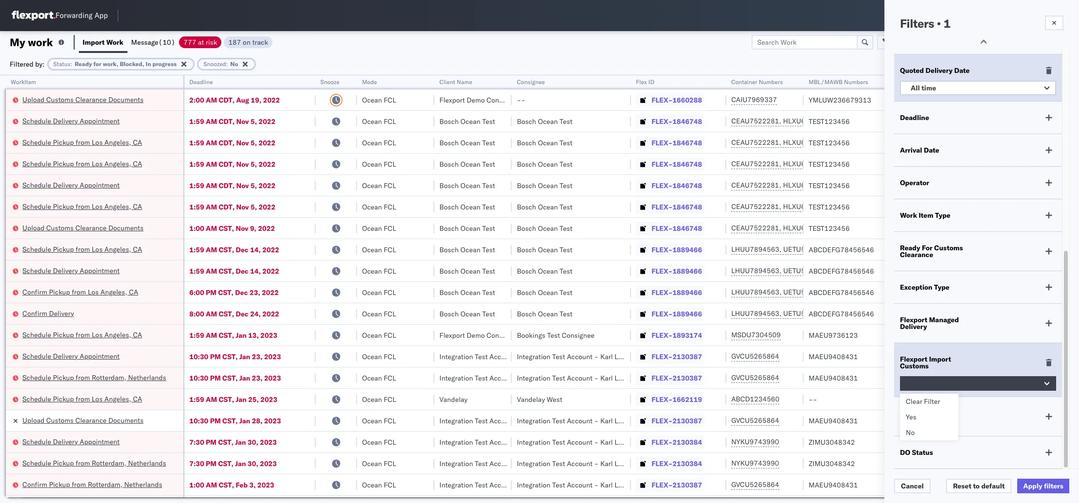 Task type: vqa. For each thing, say whether or not it's contained in the screenshot.


Task type: locate. For each thing, give the bounding box(es) containing it.
2023
[[260, 331, 277, 340], [264, 352, 281, 361], [264, 374, 281, 383], [260, 395, 277, 404], [264, 417, 281, 425], [260, 438, 277, 447], [260, 459, 277, 468], [257, 481, 274, 490]]

upload for 1:00 am cst, nov 9, 2022
[[22, 224, 44, 232]]

6 am from the top
[[206, 203, 217, 211]]

ca
[[133, 138, 142, 147], [133, 159, 142, 168], [133, 202, 142, 211], [133, 245, 142, 254], [129, 288, 138, 297], [133, 331, 142, 339], [133, 395, 142, 404]]

customs for upload customs clearance documents link for 1:00 am cst, nov 9, 2022
[[46, 224, 74, 232]]

actions
[[1036, 78, 1056, 86]]

1 vertical spatial 23,
[[252, 352, 262, 361]]

3 ceau7522281, hlxu6269489, hlxu8034992 from the top
[[731, 160, 882, 168]]

23, up the '25,'
[[252, 374, 262, 383]]

upload customs clearance documents button for 1:00 am cst, nov 9, 2022
[[22, 223, 144, 234]]

3 1:59 am cdt, nov 5, 2022 from the top
[[189, 160, 275, 169]]

numbers inside mbl/mawb numbers button
[[844, 78, 868, 86]]

3 10:30 from the top
[[189, 417, 208, 425]]

0 vertical spatial date
[[954, 66, 970, 75]]

1 vertical spatial choi
[[988, 395, 1002, 404]]

1 vertical spatial schedule pickup from rotterdam, netherlands
[[22, 459, 166, 468]]

30, down 28,
[[248, 438, 258, 447]]

0 vertical spatial 14,
[[250, 245, 261, 254]]

snoozed
[[203, 60, 226, 67]]

all time
[[911, 84, 936, 92]]

1 vertical spatial import
[[929, 355, 951, 364]]

1 schedule pickup from los angeles, ca link from the top
[[22, 137, 142, 147]]

2 vertical spatial upload customs clearance documents
[[22, 416, 144, 425]]

2 cdt, from the top
[[219, 117, 235, 126]]

0 vertical spatial 7:30
[[189, 438, 204, 447]]

0 vertical spatial 10:30
[[189, 352, 208, 361]]

1 vertical spatial nyku9743990
[[731, 459, 779, 468]]

2:00 am cdt, aug 19, 2022
[[189, 96, 280, 104]]

6:00 pm cst, dec 23, 2022
[[189, 288, 279, 297]]

4 schedule delivery appointment from the top
[[22, 352, 120, 361]]

2130384 for schedule delivery appointment
[[673, 438, 702, 447]]

1662119
[[673, 395, 702, 404]]

5 1:59 am cdt, nov 5, 2022 from the top
[[189, 203, 275, 211]]

choi left origin
[[988, 352, 1002, 361]]

1 vertical spatial work
[[900, 211, 917, 220]]

0 vertical spatial schedule pickup from rotterdam, netherlands button
[[22, 373, 166, 384]]

0 vertical spatial agent
[[1045, 352, 1063, 361]]

0 vertical spatial operator
[[958, 78, 981, 86]]

: for status
[[70, 60, 72, 67]]

14, up 6:00 pm cst, dec 23, 2022
[[250, 267, 261, 276]]

pm down 10:30 pm cst, jan 28, 2023
[[206, 438, 216, 447]]

1 vertical spatial 1:59 am cst, dec 14, 2022
[[189, 267, 279, 276]]

23, up 24,
[[250, 288, 260, 297]]

agent for jaehyung choi - test destination agent
[[1062, 395, 1079, 404]]

pm up 1:00 am cst, feb 3, 2023
[[206, 459, 216, 468]]

2 flex-1889466 from the top
[[652, 267, 702, 276]]

jan up feb on the bottom left of page
[[235, 459, 246, 468]]

1 vertical spatial upload customs clearance documents button
[[22, 223, 144, 234]]

2023 right 3,
[[257, 481, 274, 490]]

schedule delivery appointment button
[[22, 116, 120, 127], [22, 180, 120, 191], [22, 266, 120, 277], [22, 351, 120, 362], [22, 437, 120, 448]]

schedule for 10:30 schedule pickup from rotterdam, netherlands link
[[22, 373, 51, 382]]

8 resize handle column header from the left
[[792, 75, 804, 504]]

2 test123456 from the top
[[809, 138, 850, 147]]

0 vertical spatial jaehyung
[[958, 352, 986, 361]]

3 resize handle column header from the left
[[346, 75, 357, 504]]

resize handle column header for container numbers
[[792, 75, 804, 504]]

import inside button
[[83, 38, 105, 46]]

12 ocean fcl from the top
[[362, 331, 396, 340]]

2022
[[263, 96, 280, 104], [259, 117, 275, 126], [259, 138, 275, 147], [259, 160, 275, 169], [259, 181, 275, 190], [259, 203, 275, 211], [258, 224, 275, 233], [262, 245, 279, 254], [262, 267, 279, 276], [262, 288, 279, 297], [262, 310, 279, 318]]

1 lhuu7894563, uetu5238478 from the top
[[731, 245, 831, 254]]

moving
[[929, 409, 953, 418]]

5 schedule delivery appointment link from the top
[[22, 437, 120, 447]]

clear
[[906, 397, 922, 406]]

work up status : ready for work, blocked, in progress
[[106, 38, 123, 46]]

10 ocean fcl from the top
[[362, 288, 396, 297]]

1 horizontal spatial operator
[[958, 78, 981, 86]]

2 upload customs clearance documents button from the top
[[22, 223, 144, 234]]

flex-2130387
[[652, 352, 702, 361], [652, 374, 702, 383], [652, 417, 702, 425], [652, 481, 702, 490]]

1 vertical spatial status
[[912, 449, 933, 457]]

4 resize handle column header from the left
[[423, 75, 435, 504]]

deadline inside button
[[189, 78, 213, 86]]

1 vertical spatial schedule pickup from rotterdam, netherlands link
[[22, 459, 166, 468]]

1 upload customs clearance documents button from the top
[[22, 95, 144, 105]]

1 vertical spatial 2130384
[[673, 459, 702, 468]]

netherlands for 1:00 am cst, feb 3, 2023
[[124, 480, 162, 489]]

snooze
[[320, 78, 340, 86]]

0 vertical spatial upload customs clearance documents
[[22, 95, 144, 104]]

2 schedule delivery appointment from the top
[[22, 181, 120, 189]]

1 vertical spatial 7:30
[[189, 459, 204, 468]]

2 confirm from the top
[[22, 309, 47, 318]]

operator down arrival
[[900, 179, 929, 187]]

9 schedule from the top
[[22, 352, 51, 361]]

upload customs clearance documents link for 2:00 am cdt, aug 19, 2022
[[22, 95, 144, 104]]

0 horizontal spatial numbers
[[759, 78, 783, 86]]

netherlands for 7:30 pm cst, jan 30, 2023
[[128, 459, 166, 468]]

documents for 1:00 am cst, nov 9, 2022
[[108, 224, 144, 232]]

0 vertical spatial flexport demo consignee
[[439, 96, 519, 104]]

am for schedule pickup from los angeles, ca link corresponding to 4th schedule pickup from los angeles, ca button from the bottom of the page
[[206, 203, 217, 211]]

19 fcl from the top
[[384, 481, 396, 490]]

flex-2130387 for confirm pickup from rotterdam, netherlands
[[652, 481, 702, 490]]

flex-1662119 button
[[636, 393, 704, 406], [636, 393, 704, 406]]

confirm for confirm delivery
[[22, 309, 47, 318]]

deadline
[[189, 78, 213, 86], [900, 113, 929, 122]]

1:59 am cst, dec 14, 2022 up 6:00 pm cst, dec 23, 2022
[[189, 267, 279, 276]]

23, for schedule pickup from rotterdam, netherlands
[[252, 374, 262, 383]]

1 am from the top
[[206, 96, 217, 104]]

netherlands inside confirm pickup from rotterdam, netherlands link
[[124, 480, 162, 489]]

14, for schedule delivery appointment
[[250, 267, 261, 276]]

cst, down 1:59 am cst, jan 13, 2023 on the bottom left
[[222, 352, 238, 361]]

forwarding app
[[55, 11, 108, 20]]

cst, down 10:30 pm cst, jan 28, 2023
[[218, 438, 233, 447]]

app
[[94, 11, 108, 20]]

reset
[[953, 482, 971, 491]]

6 schedule pickup from los angeles, ca link from the top
[[22, 394, 142, 404]]

2 2130387 from the top
[[673, 374, 702, 383]]

ceau7522281, hlxu6269489, hlxu8034992 for fourth "schedule delivery appointment" link from the bottom of the page
[[731, 181, 882, 190]]

2 10:30 from the top
[[189, 374, 208, 383]]

operator up gaurav
[[958, 78, 981, 86]]

0 vertical spatial import
[[83, 38, 105, 46]]

0 horizontal spatial vandelay
[[439, 395, 468, 404]]

flexport demo consignee
[[439, 96, 519, 104], [439, 331, 519, 340]]

from
[[76, 138, 90, 147], [76, 159, 90, 168], [76, 202, 90, 211], [76, 245, 90, 254], [72, 288, 86, 297], [76, 331, 90, 339], [76, 373, 90, 382], [76, 395, 90, 404], [76, 459, 90, 468], [72, 480, 86, 489]]

import down flexport managed delivery
[[929, 355, 951, 364]]

0 vertical spatial 30,
[[248, 438, 258, 447]]

8 ocean fcl from the top
[[362, 245, 396, 254]]

1 vertical spatial 10:30 pm cst, jan 23, 2023
[[189, 374, 281, 383]]

: up "workitem" button
[[70, 60, 72, 67]]

resize handle column header for flex id
[[715, 75, 726, 504]]

0 vertical spatial work
[[106, 38, 123, 46]]

agent right origin
[[1045, 352, 1063, 361]]

date right arrival
[[924, 146, 939, 155]]

1 vertical spatial rotterdam,
[[92, 459, 126, 468]]

delivery inside flexport managed delivery
[[900, 323, 927, 331]]

1 vertical spatial netherlands
[[128, 459, 166, 468]]

jan down 10:30 pm cst, jan 28, 2023
[[235, 438, 246, 447]]

10 am from the top
[[206, 310, 217, 318]]

1889466
[[673, 245, 702, 254], [673, 267, 702, 276], [673, 288, 702, 297], [673, 310, 702, 318]]

import inside flexport import customs
[[929, 355, 951, 364]]

1 horizontal spatial import
[[929, 355, 951, 364]]

cst, up 1:59 am cst, jan 25, 2023
[[222, 374, 238, 383]]

confirm pickup from rotterdam, netherlands link
[[22, 480, 162, 490]]

numbers for mbl/mawb numbers
[[844, 78, 868, 86]]

am for 4th schedule pickup from los angeles, ca button from the top's schedule pickup from los angeles, ca link
[[206, 245, 217, 254]]

1 vertical spatial flexport demo consignee
[[439, 331, 519, 340]]

test123456
[[809, 117, 850, 126], [809, 138, 850, 147], [809, 160, 850, 169], [809, 181, 850, 190], [809, 203, 850, 211], [809, 224, 850, 233]]

numbers up ymluw236679313
[[844, 78, 868, 86]]

5 flex-1846748 from the top
[[652, 203, 702, 211]]

1 horizontal spatial ready
[[900, 244, 920, 252]]

2023 right 13,
[[260, 331, 277, 340]]

1 vertical spatial deadline
[[900, 113, 929, 122]]

0 vertical spatial 1:59 am cst, dec 14, 2022
[[189, 245, 279, 254]]

dec
[[236, 245, 248, 254], [236, 267, 248, 276], [235, 288, 248, 297], [236, 310, 248, 318]]

jaehyung down managed
[[958, 352, 986, 361]]

cdt,
[[219, 96, 235, 104], [219, 117, 235, 126], [219, 138, 235, 147], [219, 160, 235, 169], [219, 181, 235, 190], [219, 203, 235, 211]]

dec left 24,
[[236, 310, 248, 318]]

resize handle column header for mbl/mawb numbers
[[941, 75, 953, 504]]

12 am from the top
[[206, 395, 217, 404]]

10:30 up 1:59 am cst, jan 25, 2023
[[189, 374, 208, 383]]

2 resize handle column header from the left
[[304, 75, 316, 504]]

list box containing clear filter
[[900, 394, 958, 441]]

netherlands for 10:30 pm cst, jan 23, 2023
[[128, 373, 166, 382]]

0 vertical spatial type
[[935, 211, 950, 220]]

9 1:59 from the top
[[189, 395, 204, 404]]

agent right destination
[[1062, 395, 1079, 404]]

documents
[[108, 95, 144, 104], [108, 224, 144, 232], [108, 416, 144, 425]]

maeu9408431 for schedule delivery appointment
[[809, 352, 858, 361]]

schedule pickup from los angeles, ca link for 4th schedule pickup from los angeles, ca button from the top
[[22, 244, 142, 254]]

jan left the '25,'
[[236, 395, 247, 404]]

1 vertical spatial upload customs clearance documents link
[[22, 223, 144, 233]]

no down the inbond
[[906, 429, 915, 437]]

0 vertical spatial deadline
[[189, 78, 213, 86]]

1 10:30 from the top
[[189, 352, 208, 361]]

2 5, from the top
[[251, 138, 257, 147]]

0 vertical spatial schedule pickup from rotterdam, netherlands
[[22, 373, 166, 382]]

pickup for 10:30 pm cst, jan 23, 2023 the schedule pickup from rotterdam, netherlands button
[[53, 373, 74, 382]]

7:30 for schedule pickup from rotterdam, netherlands
[[189, 459, 204, 468]]

rotterdam,
[[92, 373, 126, 382], [92, 459, 126, 468], [88, 480, 122, 489]]

2 vertical spatial 10:30
[[189, 417, 208, 425]]

jan up the '25,'
[[239, 374, 250, 383]]

cst, left feb on the bottom left of page
[[219, 481, 234, 490]]

5 schedule pickup from los angeles, ca from the top
[[22, 331, 142, 339]]

workitem
[[11, 78, 36, 86]]

demo for bookings
[[467, 331, 485, 340]]

4 schedule delivery appointment link from the top
[[22, 351, 120, 361]]

flexport demo consignee for bookings test consignee
[[439, 331, 519, 340]]

jan left 28,
[[239, 417, 250, 425]]

7:30 pm cst, jan 30, 2023 for schedule delivery appointment
[[189, 438, 277, 447]]

3 maeu9408431 from the top
[[809, 417, 858, 425]]

10:30 down 1:59 am cst, jan 13, 2023 on the bottom left
[[189, 352, 208, 361]]

numbers up caiu7969337
[[759, 78, 783, 86]]

blocked,
[[120, 60, 144, 67]]

10:30 pm cst, jan 23, 2023 up 1:59 am cst, jan 25, 2023
[[189, 374, 281, 383]]

3 ceau7522281, from the top
[[731, 160, 781, 168]]

1 vertical spatial upload
[[22, 224, 44, 232]]

1:59
[[189, 117, 204, 126], [189, 138, 204, 147], [189, 160, 204, 169], [189, 181, 204, 190], [189, 203, 204, 211], [189, 245, 204, 254], [189, 267, 204, 276], [189, 331, 204, 340], [189, 395, 204, 404]]

flex-2130384 button
[[636, 436, 704, 449], [636, 436, 704, 449], [636, 457, 704, 471], [636, 457, 704, 471]]

upload customs clearance documents button for 2:00 am cdt, aug 19, 2022
[[22, 95, 144, 105]]

exception
[[900, 283, 932, 292]]

1 vertical spatial upload customs clearance documents
[[22, 224, 144, 232]]

cst, up 1:00 am cst, feb 3, 2023
[[218, 459, 233, 468]]

9 fcl from the top
[[384, 267, 396, 276]]

am
[[206, 96, 217, 104], [206, 117, 217, 126], [206, 138, 217, 147], [206, 160, 217, 169], [206, 181, 217, 190], [206, 203, 217, 211], [206, 224, 217, 233], [206, 245, 217, 254], [206, 267, 217, 276], [206, 310, 217, 318], [206, 331, 217, 340], [206, 395, 217, 404], [206, 481, 217, 490]]

18 ocean fcl from the top
[[362, 459, 396, 468]]

1 horizontal spatial --
[[809, 395, 817, 404]]

1 demo from the top
[[467, 96, 485, 104]]

2 vertical spatial confirm
[[22, 480, 47, 489]]

type right exception at the bottom right
[[934, 283, 949, 292]]

feb
[[236, 481, 248, 490]]

14, down 9,
[[250, 245, 261, 254]]

schedule for third "schedule delivery appointment" link from the top of the page
[[22, 266, 51, 275]]

filter
[[924, 397, 940, 406]]

cst,
[[219, 224, 234, 233], [219, 245, 234, 254], [219, 267, 234, 276], [218, 288, 233, 297], [219, 310, 234, 318], [219, 331, 234, 340], [222, 352, 238, 361], [222, 374, 238, 383], [219, 395, 234, 404], [222, 417, 238, 425], [218, 438, 233, 447], [218, 459, 233, 468], [219, 481, 234, 490]]

bookings
[[517, 331, 545, 340]]

1 horizontal spatial no
[[906, 429, 915, 437]]

message
[[131, 38, 158, 46]]

0 vertical spatial upload customs clearance documents link
[[22, 95, 144, 104]]

2 vertical spatial upload
[[22, 416, 44, 425]]

customs inside ready for customs clearance
[[934, 244, 963, 252]]

confirm
[[22, 288, 47, 297], [22, 309, 47, 318], [22, 480, 47, 489]]

schedule delivery appointment
[[22, 117, 120, 125], [22, 181, 120, 189], [22, 266, 120, 275], [22, 352, 120, 361], [22, 438, 120, 446]]

date up all time button
[[954, 66, 970, 75]]

pm down 1:59 am cst, jan 13, 2023 on the bottom left
[[210, 352, 221, 361]]

(10)
[[158, 38, 175, 46]]

1 vertical spatial documents
[[108, 224, 144, 232]]

quoted delivery date
[[900, 66, 970, 75]]

ceau7522281,
[[731, 117, 781, 126], [731, 138, 781, 147], [731, 160, 781, 168], [731, 181, 781, 190], [731, 202, 781, 211], [731, 224, 781, 233]]

1 flex-1846748 from the top
[[652, 117, 702, 126]]

ceau7522281, hlxu6269489, hlxu8034992 for schedule pickup from los angeles, ca link corresponding to 4th schedule pickup from los angeles, ca button from the bottom of the page
[[731, 202, 882, 211]]

3 test123456 from the top
[[809, 160, 850, 169]]

1 documents from the top
[[108, 95, 144, 104]]

schedule pickup from los angeles, ca for second schedule pickup from los angeles, ca button
[[22, 159, 142, 168]]

6:00
[[189, 288, 204, 297]]

bosch
[[439, 117, 459, 126], [517, 117, 536, 126], [439, 138, 459, 147], [517, 138, 536, 147], [439, 160, 459, 169], [517, 160, 536, 169], [439, 181, 459, 190], [517, 181, 536, 190], [439, 203, 459, 211], [517, 203, 536, 211], [439, 224, 459, 233], [517, 224, 536, 233], [439, 245, 459, 254], [517, 245, 536, 254], [439, 267, 459, 276], [517, 267, 536, 276], [439, 288, 459, 297], [517, 288, 536, 297], [439, 310, 459, 318], [517, 310, 536, 318]]

0 vertical spatial schedule pickup from rotterdam, netherlands link
[[22, 373, 166, 383]]

11 resize handle column header from the left
[[1054, 75, 1066, 504]]

pickup for sixth schedule pickup from los angeles, ca button from the bottom of the page
[[53, 138, 74, 147]]

2 vertical spatial documents
[[108, 416, 144, 425]]

status right by:
[[53, 60, 70, 67]]

0 vertical spatial upload customs clearance documents button
[[22, 95, 144, 105]]

7:30 up 1:00 am cst, feb 3, 2023
[[189, 459, 204, 468]]

mbl/mawb numbers
[[809, 78, 868, 86]]

ready inside ready for customs clearance
[[900, 244, 920, 252]]

6 flex- from the top
[[652, 203, 673, 211]]

2 schedule pickup from rotterdam, netherlands from the top
[[22, 459, 166, 468]]

2 vertical spatial rotterdam,
[[88, 480, 122, 489]]

1 horizontal spatial work
[[900, 211, 917, 220]]

destination
[[1025, 395, 1060, 404]]

30, up 3,
[[248, 459, 258, 468]]

0 vertical spatial upload
[[22, 95, 44, 104]]

1 vertical spatial demo
[[467, 331, 485, 340]]

dec up 8:00 am cst, dec 24, 2022
[[235, 288, 248, 297]]

1 vertical spatial flex-2130384
[[652, 459, 702, 468]]

jaehyung for jaehyung choi - test origin agent
[[958, 352, 986, 361]]

1 2130387 from the top
[[673, 352, 702, 361]]

1 vertical spatial 1:00
[[189, 481, 204, 490]]

4 ocean fcl from the top
[[362, 160, 396, 169]]

0 horizontal spatial operator
[[900, 179, 929, 187]]

10:30 pm cst, jan 23, 2023 for schedule delivery appointment
[[189, 352, 281, 361]]

abcd1234560
[[731, 395, 779, 404]]

pickup for second schedule pickup from los angeles, ca button
[[53, 159, 74, 168]]

2 schedule delivery appointment link from the top
[[22, 180, 120, 190]]

confirm delivery button
[[22, 309, 74, 319]]

0 vertical spatial 2130384
[[673, 438, 702, 447]]

import up for
[[83, 38, 105, 46]]

pm
[[206, 288, 216, 297], [210, 352, 221, 361], [210, 374, 221, 383], [210, 417, 221, 425], [206, 438, 216, 447], [206, 459, 216, 468]]

4 lhuu7894563, from the top
[[731, 309, 782, 318]]

name
[[457, 78, 472, 86]]

25,
[[248, 395, 259, 404]]

2 ceau7522281, hlxu6269489, hlxu8034992 from the top
[[731, 138, 882, 147]]

deadline down the all
[[900, 113, 929, 122]]

0 vertical spatial documents
[[108, 95, 144, 104]]

7:30 pm cst, jan 30, 2023 for schedule pickup from rotterdam, netherlands
[[189, 459, 277, 468]]

1 vertical spatial zimu3048342
[[809, 459, 855, 468]]

uetu5238478
[[783, 245, 831, 254], [783, 267, 831, 275], [783, 288, 831, 297], [783, 309, 831, 318]]

angeles,
[[104, 138, 131, 147], [104, 159, 131, 168], [104, 202, 131, 211], [104, 245, 131, 254], [100, 288, 127, 297], [104, 331, 131, 339], [104, 395, 131, 404]]

schedule pickup from los angeles, ca link for second schedule pickup from los angeles, ca button
[[22, 159, 142, 169]]

3 flex-1846748 from the top
[[652, 160, 702, 169]]

23, down 13,
[[252, 352, 262, 361]]

4 schedule pickup from los angeles, ca from the top
[[22, 245, 142, 254]]

2 schedule pickup from los angeles, ca from the top
[[22, 159, 142, 168]]

10:30 pm cst, jan 23, 2023 down 1:59 am cst, jan 13, 2023 on the bottom left
[[189, 352, 281, 361]]

10:30 down 1:59 am cst, jan 25, 2023
[[189, 417, 208, 425]]

status right do
[[912, 449, 933, 457]]

choi for destination
[[988, 395, 1002, 404]]

9 am from the top
[[206, 267, 217, 276]]

Search Work text field
[[752, 35, 858, 49]]

0 horizontal spatial deadline
[[189, 78, 213, 86]]

0 vertical spatial ready
[[75, 60, 92, 67]]

4 am from the top
[[206, 160, 217, 169]]

upload customs clearance documents
[[22, 95, 144, 104], [22, 224, 144, 232], [22, 416, 144, 425]]

jaehyung right filter
[[958, 395, 986, 404]]

rotterdam, for 1:00 am cst, feb 3, 2023
[[88, 480, 122, 489]]

0 horizontal spatial work
[[106, 38, 123, 46]]

10:30 for schedule delivery appointment
[[189, 352, 208, 361]]

numbers inside container numbers button
[[759, 78, 783, 86]]

1 horizontal spatial numbers
[[844, 78, 868, 86]]

0 horizontal spatial import
[[83, 38, 105, 46]]

1 schedule delivery appointment button from the top
[[22, 116, 120, 127]]

2 ocean fcl from the top
[[362, 117, 396, 126]]

cst, down 1:59 am cst, jan 25, 2023
[[222, 417, 238, 425]]

schedule pickup from los angeles, ca link for 4th schedule pickup from los angeles, ca button from the bottom of the page
[[22, 202, 142, 211]]

0 horizontal spatial date
[[924, 146, 939, 155]]

work left item
[[900, 211, 917, 220]]

integration test account - karl lagerfeld
[[439, 352, 566, 361], [517, 352, 644, 361], [439, 374, 566, 383], [517, 374, 644, 383], [439, 417, 566, 425], [517, 417, 644, 425], [439, 438, 566, 447], [517, 438, 644, 447], [439, 459, 566, 468], [517, 459, 644, 468], [439, 481, 566, 490], [517, 481, 644, 490]]

choi down 'jaehyung choi - test origin agent'
[[988, 395, 1002, 404]]

2 lhuu7894563, from the top
[[731, 267, 782, 275]]

2 : from the left
[[226, 60, 228, 67]]

1846748 for schedule pickup from los angeles, ca link corresponding to 4th schedule pickup from los angeles, ca button from the bottom of the page
[[673, 203, 702, 211]]

1 horizontal spatial :
[[226, 60, 228, 67]]

resize handle column header
[[172, 75, 184, 504], [304, 75, 316, 504], [346, 75, 357, 504], [423, 75, 435, 504], [500, 75, 512, 504], [619, 75, 631, 504], [715, 75, 726, 504], [792, 75, 804, 504], [941, 75, 953, 504], [1018, 75, 1030, 504], [1054, 75, 1066, 504]]

los
[[92, 138, 103, 147], [92, 159, 103, 168], [92, 202, 103, 211], [92, 245, 103, 254], [88, 288, 99, 297], [92, 331, 103, 339], [92, 395, 103, 404]]

1 nyku9743990 from the top
[[731, 438, 779, 447]]

schedule pickup from rotterdam, netherlands for 10:30 pm cst, jan 23, 2023
[[22, 373, 166, 382]]

2130384
[[673, 438, 702, 447], [673, 459, 702, 468]]

2023 down 1:59 am cst, jan 13, 2023 on the bottom left
[[264, 352, 281, 361]]

apply filters
[[1023, 482, 1063, 491]]

0 vertical spatial 10:30 pm cst, jan 23, 2023
[[189, 352, 281, 361]]

schedule pickup from los angeles, ca link
[[22, 137, 142, 147], [22, 159, 142, 169], [22, 202, 142, 211], [22, 244, 142, 254], [22, 330, 142, 340], [22, 394, 142, 404]]

0 vertical spatial nyku9743990
[[731, 438, 779, 447]]

1 horizontal spatial date
[[954, 66, 970, 75]]

schedule for schedule pickup from rotterdam, netherlands link corresponding to 7:30
[[22, 459, 51, 468]]

1846748 for first "schedule delivery appointment" link
[[673, 117, 702, 126]]

0 horizontal spatial :
[[70, 60, 72, 67]]

0 vertical spatial --
[[517, 96, 525, 104]]

am for fourth "schedule delivery appointment" link from the bottom of the page
[[206, 181, 217, 190]]

3 upload from the top
[[22, 416, 44, 425]]

maeu9408431 for confirm pickup from rotterdam, netherlands
[[809, 481, 858, 490]]

integration
[[439, 352, 473, 361], [517, 352, 550, 361], [439, 374, 473, 383], [517, 374, 550, 383], [439, 417, 473, 425], [517, 417, 550, 425], [439, 438, 473, 447], [517, 438, 550, 447], [439, 459, 473, 468], [517, 459, 550, 468], [439, 481, 473, 490], [517, 481, 550, 490]]

4 flex-1889466 from the top
[[652, 310, 702, 318]]

2 vertical spatial netherlands
[[124, 480, 162, 489]]

schedule for fourth "schedule delivery appointment" link from the bottom of the page
[[22, 181, 51, 189]]

pickup for confirm pickup from rotterdam, netherlands button
[[49, 480, 70, 489]]

7:30 pm cst, jan 30, 2023 up 1:00 am cst, feb 3, 2023
[[189, 459, 277, 468]]

1 vertical spatial date
[[924, 146, 939, 155]]

consignee inside button
[[517, 78, 545, 86]]

1 vertical spatial jaehyung
[[958, 395, 986, 404]]

aug
[[236, 96, 249, 104]]

7:30 pm cst, jan 30, 2023 down 10:30 pm cst, jan 28, 2023
[[189, 438, 277, 447]]

6 hlxu8034992 from the top
[[835, 224, 882, 233]]

1 vertical spatial schedule pickup from rotterdam, netherlands button
[[22, 459, 166, 469]]

4 1846748 from the top
[[673, 181, 702, 190]]

1 vertical spatial confirm
[[22, 309, 47, 318]]

snoozed : no
[[203, 60, 238, 67]]

4 uetu5238478 from the top
[[783, 309, 831, 318]]

1 vertical spatial agent
[[1062, 395, 1079, 404]]

0 vertical spatial rotterdam,
[[92, 373, 126, 382]]

choi for origin
[[988, 352, 1002, 361]]

1 vertical spatial no
[[906, 429, 915, 437]]

quoted
[[900, 66, 924, 75]]

import work
[[83, 38, 123, 46]]

cst, down '1:00 am cst, nov 9, 2022'
[[219, 245, 234, 254]]

6 flex-1846748 from the top
[[652, 224, 702, 233]]

pm for fourth "schedule delivery appointment" link from the top of the page
[[210, 352, 221, 361]]

no right snoozed
[[230, 60, 238, 67]]

nyku9743990 for schedule pickup from rotterdam, netherlands
[[731, 459, 779, 468]]

: up deadline button
[[226, 60, 228, 67]]

0 vertical spatial 1:00
[[189, 224, 204, 233]]

lhuu7894563,
[[731, 245, 782, 254], [731, 267, 782, 275], [731, 288, 782, 297], [731, 309, 782, 318]]

1:59 am cst, dec 14, 2022 down '1:00 am cst, nov 9, 2022'
[[189, 245, 279, 254]]

5 schedule from the top
[[22, 202, 51, 211]]

10:30 pm cst, jan 23, 2023 for schedule pickup from rotterdam, netherlands
[[189, 374, 281, 383]]

account
[[489, 352, 515, 361], [567, 352, 593, 361], [489, 374, 515, 383], [567, 374, 593, 383], [489, 417, 515, 425], [567, 417, 593, 425], [489, 438, 515, 447], [567, 438, 593, 447], [489, 459, 515, 468], [567, 459, 593, 468], [489, 481, 515, 490], [567, 481, 593, 490]]

1 schedule pickup from rotterdam, netherlands from the top
[[22, 373, 166, 382]]

1 vertical spatial ready
[[900, 244, 920, 252]]

flex-2130387 for schedule pickup from rotterdam, netherlands
[[652, 374, 702, 383]]

3,
[[249, 481, 256, 490]]

bosch ocean test
[[439, 117, 495, 126], [517, 117, 573, 126], [439, 138, 495, 147], [517, 138, 573, 147], [439, 160, 495, 169], [517, 160, 573, 169], [439, 181, 495, 190], [517, 181, 573, 190], [439, 203, 495, 211], [517, 203, 573, 211], [439, 224, 495, 233], [517, 224, 573, 233], [439, 245, 495, 254], [517, 245, 573, 254], [439, 267, 495, 276], [517, 267, 573, 276], [439, 288, 495, 297], [517, 288, 573, 297], [439, 310, 495, 318], [517, 310, 573, 318]]

pickup for first schedule pickup from los angeles, ca button from the bottom
[[53, 395, 74, 404]]

1 vertical spatial 14,
[[250, 267, 261, 276]]

2 documents from the top
[[108, 224, 144, 232]]

0 vertical spatial demo
[[467, 96, 485, 104]]

pm up 1:59 am cst, jan 25, 2023
[[210, 374, 221, 383]]

1 flex- from the top
[[652, 96, 673, 104]]

dec up 6:00 pm cst, dec 23, 2022
[[236, 267, 248, 276]]

1:59 am cst, dec 14, 2022 for schedule delivery appointment
[[189, 267, 279, 276]]

:
[[70, 60, 72, 67], [226, 60, 228, 67]]

1 vertical spatial 7:30 pm cst, jan 30, 2023
[[189, 459, 277, 468]]

cst, up 1:59 am cst, jan 13, 2023 on the bottom left
[[219, 310, 234, 318]]

7:30 down 10:30 pm cst, jan 28, 2023
[[189, 438, 204, 447]]

1 schedule delivery appointment from the top
[[22, 117, 120, 125]]

24,
[[250, 310, 261, 318]]

0 vertical spatial confirm
[[22, 288, 47, 297]]

3 flex-1889466 from the top
[[652, 288, 702, 297]]

upload customs clearance documents for 1:00
[[22, 224, 144, 232]]

2130387 for schedule delivery appointment
[[673, 352, 702, 361]]

type right item
[[935, 211, 950, 220]]

cst, left 9,
[[219, 224, 234, 233]]

for
[[922, 244, 933, 252]]

13 schedule from the top
[[22, 459, 51, 468]]

28,
[[252, 417, 262, 425]]

3 ocean fcl from the top
[[362, 138, 396, 147]]

flex-1889466 button
[[636, 243, 704, 257], [636, 243, 704, 257], [636, 264, 704, 278], [636, 264, 704, 278], [636, 286, 704, 299], [636, 286, 704, 299], [636, 307, 704, 321], [636, 307, 704, 321]]

confirm pickup from rotterdam, netherlands button
[[22, 480, 162, 491]]

1660288
[[673, 96, 702, 104]]

1:59 am cst, jan 13, 2023
[[189, 331, 277, 340]]

list box
[[900, 394, 958, 441]]

los inside button
[[88, 288, 99, 297]]

0 vertical spatial flex-2130384
[[652, 438, 702, 447]]

deadline up 2:00
[[189, 78, 213, 86]]

ca inside button
[[129, 288, 138, 297]]

schedule for 1st "schedule delivery appointment" link from the bottom of the page
[[22, 438, 51, 446]]

4 1:59 am cdt, nov 5, 2022 from the top
[[189, 181, 275, 190]]



Task type: describe. For each thing, give the bounding box(es) containing it.
1846748 for fourth "schedule delivery appointment" link from the bottom of the page
[[673, 181, 702, 190]]

6 ocean fcl from the top
[[362, 203, 396, 211]]

7 fcl from the top
[[384, 224, 396, 233]]

1 horizontal spatial deadline
[[900, 113, 929, 122]]

9 ocean fcl from the top
[[362, 267, 396, 276]]

nyku9743990 for schedule delivery appointment
[[731, 438, 779, 447]]

0 horizontal spatial no
[[230, 60, 238, 67]]

15 ocean fcl from the top
[[362, 395, 396, 404]]

1:59 am cst, jan 25, 2023
[[189, 395, 277, 404]]

16 fcl from the top
[[384, 417, 396, 425]]

resize handle column header for deadline
[[304, 75, 316, 504]]

schedule pickup from rotterdam, netherlands link for 7:30
[[22, 459, 166, 468]]

pm for 10:30 schedule pickup from rotterdam, netherlands link
[[210, 374, 221, 383]]

jan left 13,
[[236, 331, 247, 340]]

11 flex- from the top
[[652, 310, 673, 318]]

3 upload customs clearance documents from the top
[[22, 416, 144, 425]]

5 schedule pickup from los angeles, ca button from the top
[[22, 330, 142, 341]]

flexport. image
[[12, 11, 55, 20]]

1 1:59 am cdt, nov 5, 2022 from the top
[[189, 117, 275, 126]]

2023 up 1:00 am cst, feb 3, 2023
[[260, 459, 277, 468]]

3 schedule delivery appointment button from the top
[[22, 266, 120, 277]]

vandelay west
[[517, 395, 562, 404]]

3 hlxu8034992 from the top
[[835, 160, 882, 168]]

4 hlxu6269489, from the top
[[783, 181, 833, 190]]

4 5, from the top
[[251, 181, 257, 190]]

my
[[10, 35, 25, 49]]

5 flex- from the top
[[652, 181, 673, 190]]

risk
[[206, 38, 217, 46]]

1:00 for 1:00 am cst, nov 9, 2022
[[189, 224, 204, 233]]

zimu3048342 for schedule delivery appointment
[[809, 438, 855, 447]]

1
[[944, 16, 951, 31]]

cst, up 10:30 pm cst, jan 28, 2023
[[219, 395, 234, 404]]

do
[[900, 449, 910, 457]]

12 flex- from the top
[[652, 331, 673, 340]]

3 1889466 from the top
[[673, 288, 702, 297]]

mbl/mawb numbers button
[[804, 76, 943, 86]]

cancel button
[[894, 479, 931, 494]]

cst, down 8:00 am cst, dec 24, 2022
[[219, 331, 234, 340]]

3 schedule delivery appointment link from the top
[[22, 266, 120, 276]]

confirm pickup from rotterdam, netherlands
[[22, 480, 162, 489]]

filters
[[1044, 482, 1063, 491]]

managed
[[929, 316, 959, 324]]

1 vertical spatial operator
[[900, 179, 929, 187]]

10 resize handle column header from the left
[[1018, 75, 1030, 504]]

resize handle column header for workitem
[[172, 75, 184, 504]]

187
[[228, 38, 241, 46]]

5 ceau7522281, from the top
[[731, 202, 781, 211]]

filters • 1
[[900, 16, 951, 31]]

exception type
[[900, 283, 949, 292]]

at
[[198, 38, 204, 46]]

numbers for container numbers
[[759, 78, 783, 86]]

2:00
[[189, 96, 204, 104]]

transit
[[924, 416, 947, 425]]

arrival
[[900, 146, 922, 155]]

bookings test consignee
[[517, 331, 594, 340]]

container
[[731, 78, 757, 86]]

2 flex-1846748 from the top
[[652, 138, 702, 147]]

8 1:59 from the top
[[189, 331, 204, 340]]

rotterdam, for 10:30 pm cst, jan 23, 2023
[[92, 373, 126, 382]]

pickup for 4th schedule pickup from los angeles, ca button from the bottom of the page
[[53, 202, 74, 211]]

origin
[[1025, 352, 1043, 361]]

pickup for 4th schedule pickup from los angeles, ca button from the top
[[53, 245, 74, 254]]

confirm for confirm pickup from los angeles, ca
[[22, 288, 47, 297]]

1 horizontal spatial status
[[912, 449, 933, 457]]

3 2130387 from the top
[[673, 417, 702, 425]]

rotterdam, for 7:30 pm cst, jan 30, 2023
[[92, 459, 126, 468]]

arrival date
[[900, 146, 939, 155]]

jan down 13,
[[239, 352, 250, 361]]

pm for 1st "schedule delivery appointment" link from the bottom of the page
[[206, 438, 216, 447]]

17 flex- from the top
[[652, 438, 673, 447]]

maeu9408431 for schedule pickup from rotterdam, netherlands
[[809, 374, 858, 383]]

777
[[184, 38, 196, 46]]

flex id button
[[631, 76, 717, 86]]

savant
[[980, 160, 1001, 169]]

apply
[[1023, 482, 1042, 491]]

4 lhuu7894563, uetu5238478 from the top
[[731, 309, 831, 318]]

2 schedule pickup from los angeles, ca button from the top
[[22, 159, 142, 170]]

schedule pickup from rotterdam, netherlands for 7:30 pm cst, jan 30, 2023
[[22, 459, 166, 468]]

confirm for confirm pickup from rotterdam, netherlands
[[22, 480, 47, 489]]

2 lhuu7894563, uetu5238478 from the top
[[731, 267, 831, 275]]

14, for schedule pickup from los angeles, ca
[[250, 245, 261, 254]]

container numbers
[[731, 78, 783, 86]]

2130384 for schedule pickup from rotterdam, netherlands
[[673, 459, 702, 468]]

2 1846748 from the top
[[673, 138, 702, 147]]

gvcu5265864 for schedule pickup from rotterdam, netherlands
[[731, 374, 779, 382]]

pickup for confirm pickup from los angeles, ca button
[[49, 288, 70, 297]]

11 ocean fcl from the top
[[362, 310, 396, 318]]

zimu3048342 for schedule pickup from rotterdam, netherlands
[[809, 459, 855, 468]]

1846748 for upload customs clearance documents link for 1:00 am cst, nov 9, 2022
[[673, 224, 702, 233]]

vandelay for vandelay
[[439, 395, 468, 404]]

flex-2130384 for schedule delivery appointment
[[652, 438, 702, 447]]

flexport inside flexport import customs
[[900, 355, 927, 364]]

consignee button
[[512, 76, 621, 86]]

7 1:59 from the top
[[189, 267, 204, 276]]

am for confirm pickup from rotterdam, netherlands link
[[206, 481, 217, 490]]

0 horizontal spatial status
[[53, 60, 70, 67]]

progress
[[152, 60, 177, 67]]

4 1:59 from the top
[[189, 181, 204, 190]]

gaurav jawla
[[958, 96, 998, 104]]

ready for customs clearance
[[900, 244, 963, 259]]

13 fcl from the top
[[384, 352, 396, 361]]

workitem button
[[6, 76, 174, 86]]

9,
[[250, 224, 256, 233]]

upload customs clearance documents for 2:00
[[22, 95, 144, 104]]

10:30 pm cst, jan 28, 2023
[[189, 417, 281, 425]]

ymluw236679313
[[809, 96, 871, 104]]

schedule for sixth schedule pickup from los angeles, ca button from the bottom of the page's schedule pickup from los angeles, ca link
[[22, 138, 51, 147]]

5 schedule delivery appointment button from the top
[[22, 437, 120, 448]]

10:30 for schedule pickup from rotterdam, netherlands
[[189, 374, 208, 383]]

8:00 am cst, dec 24, 2022
[[189, 310, 279, 318]]

3 abcdefg78456546 from the top
[[809, 288, 874, 297]]

delivery inside button
[[49, 309, 74, 318]]

jaehyung choi - test destination agent
[[958, 395, 1079, 404]]

8:00
[[189, 310, 204, 318]]

schedule pickup from los angeles, ca link for first schedule pickup from los angeles, ca button from the bottom
[[22, 394, 142, 404]]

2 1889466 from the top
[[673, 267, 702, 276]]

1:00 am cst, nov 9, 2022
[[189, 224, 275, 233]]

pm down 1:59 am cst, jan 25, 2023
[[210, 417, 221, 425]]

cst, up 8:00 am cst, dec 24, 2022
[[218, 288, 233, 297]]

3 uetu5238478 from the top
[[783, 288, 831, 297]]

gaurav
[[958, 96, 979, 104]]

flex id
[[636, 78, 654, 86]]

reset to default
[[953, 482, 1005, 491]]

am for third "schedule delivery appointment" link from the top of the page
[[206, 267, 217, 276]]

187 on track
[[228, 38, 268, 46]]

1 1:59 from the top
[[189, 117, 204, 126]]

track
[[252, 38, 268, 46]]

schedule pickup from los angeles, ca for 5th schedule pickup from los angeles, ca button from the top
[[22, 331, 142, 339]]

msdu7304509
[[731, 331, 781, 340]]

2 1:59 am cdt, nov 5, 2022 from the top
[[189, 138, 275, 147]]

inbond
[[900, 416, 923, 425]]

5 ocean fcl from the top
[[362, 181, 396, 190]]

14 flex- from the top
[[652, 374, 673, 383]]

3 1:59 from the top
[[189, 160, 204, 169]]

am for 2:00 am cdt, aug 19, 2022 upload customs clearance documents link
[[206, 96, 217, 104]]

am for upload customs clearance documents link for 1:00 am cst, nov 9, 2022
[[206, 224, 217, 233]]

schedule for schedule pickup from los angeles, ca link for first schedule pickup from los angeles, ca button from the bottom
[[22, 395, 51, 404]]

2023 right 28,
[[264, 417, 281, 425]]

1:00 for 1:00 am cst, feb 3, 2023
[[189, 481, 204, 490]]

demo for -
[[467, 96, 485, 104]]

agent for jaehyung choi - test origin agent
[[1045, 352, 1063, 361]]

filtered
[[10, 60, 33, 68]]

3 schedule delivery appointment from the top
[[22, 266, 120, 275]]

work inside button
[[106, 38, 123, 46]]

0 horizontal spatial ready
[[75, 60, 92, 67]]

1 ceau7522281, from the top
[[731, 117, 781, 126]]

13,
[[248, 331, 259, 340]]

mode button
[[357, 76, 425, 86]]

reset to default button
[[946, 479, 1012, 494]]

clearance inside ready for customs clearance
[[900, 251, 933, 259]]

schedule for fourth "schedule delivery appointment" link from the top of the page
[[22, 352, 51, 361]]

2023 right the '25,'
[[260, 395, 277, 404]]

confirm pickup from los angeles, ca
[[22, 288, 138, 297]]

5 schedule delivery appointment from the top
[[22, 438, 120, 446]]

3 am from the top
[[206, 138, 217, 147]]

3 upload customs clearance documents link from the top
[[22, 416, 144, 425]]

resize handle column header for mode
[[423, 75, 435, 504]]

in
[[146, 60, 151, 67]]

gvcu5265864 for schedule delivery appointment
[[731, 352, 779, 361]]

5 cdt, from the top
[[219, 181, 235, 190]]

schedule pickup from los angeles, ca for sixth schedule pickup from los angeles, ca button from the bottom of the page
[[22, 138, 142, 147]]

do status
[[900, 449, 933, 457]]

angeles, inside confirm pickup from los angeles, ca link
[[100, 288, 127, 297]]

0 vertical spatial 23,
[[250, 288, 260, 297]]

1 vertical spatial type
[[934, 283, 949, 292]]

3 cdt, from the top
[[219, 138, 235, 147]]

schedule pickup from los angeles, ca for first schedule pickup from los angeles, ca button from the bottom
[[22, 395, 142, 404]]

ceau7522281, hlxu6269489, hlxu8034992 for first "schedule delivery appointment" link
[[731, 117, 882, 126]]

19 flex- from the top
[[652, 481, 673, 490]]

6 fcl from the top
[[384, 203, 396, 211]]

item
[[919, 211, 933, 220]]

documents for 2:00 am cdt, aug 19, 2022
[[108, 95, 144, 104]]

4 test123456 from the top
[[809, 181, 850, 190]]

schedule pickup from rotterdam, netherlands button for 7:30 pm cst, jan 30, 2023
[[22, 459, 166, 469]]

pickup for 5th schedule pickup from los angeles, ca button from the top
[[53, 331, 74, 339]]

deadline button
[[184, 76, 306, 86]]

18 flex- from the top
[[652, 459, 673, 468]]

•
[[937, 16, 941, 31]]

19 ocean fcl from the top
[[362, 481, 396, 490]]

customs for 2:00 am cdt, aug 19, 2022 upload customs clearance documents link
[[46, 95, 74, 104]]

6 test123456 from the top
[[809, 224, 850, 233]]

9 flex- from the top
[[652, 267, 673, 276]]

schedule pickup from los angeles, ca for 4th schedule pickup from los angeles, ca button from the top
[[22, 245, 142, 254]]

schedule pickup from rotterdam, netherlands button for 10:30 pm cst, jan 23, 2023
[[22, 373, 166, 384]]

cst, up 6:00 pm cst, dec 23, 2022
[[219, 267, 234, 276]]

23, for schedule delivery appointment
[[252, 352, 262, 361]]

client
[[439, 78, 455, 86]]

4 1889466 from the top
[[673, 310, 702, 318]]

1 flex-1889466 from the top
[[652, 245, 702, 254]]

schedule for first "schedule delivery appointment" link
[[22, 117, 51, 125]]

3 schedule pickup from los angeles, ca button from the top
[[22, 202, 142, 212]]

client name
[[439, 78, 472, 86]]

customs for first upload customs clearance documents link from the bottom
[[46, 416, 74, 425]]

default
[[981, 482, 1005, 491]]

caiu7969337
[[731, 95, 777, 104]]

pm right 6:00
[[206, 288, 216, 297]]

all
[[911, 84, 920, 92]]

west
[[547, 395, 562, 404]]

pm for schedule pickup from rotterdam, netherlands link corresponding to 7:30
[[206, 459, 216, 468]]

5 5, from the top
[[251, 203, 257, 211]]

0 horizontal spatial --
[[517, 96, 525, 104]]

1:59 am cst, dec 14, 2022 for schedule pickup from los angeles, ca
[[189, 245, 279, 254]]

2 schedule delivery appointment button from the top
[[22, 180, 120, 191]]

Search Shipments (/) text field
[[893, 8, 987, 23]]

15 flex- from the top
[[652, 395, 673, 404]]

4 schedule pickup from los angeles, ca button from the top
[[22, 244, 142, 255]]

1893174
[[673, 331, 702, 340]]

30, for schedule pickup from rotterdam, netherlands
[[248, 459, 258, 468]]

11 am from the top
[[206, 331, 217, 340]]

action
[[1045, 38, 1066, 46]]

1 vertical spatial --
[[809, 395, 817, 404]]

client name button
[[435, 76, 502, 86]]

8 fcl from the top
[[384, 245, 396, 254]]

filtered by:
[[10, 60, 45, 68]]

1 fcl from the top
[[384, 96, 396, 104]]

2 appointment from the top
[[80, 181, 120, 189]]

13 flex- from the top
[[652, 352, 673, 361]]

filters
[[900, 16, 934, 31]]

flexport inside "flexport moving inbond transit"
[[900, 409, 927, 418]]

18 fcl from the top
[[384, 459, 396, 468]]

flexport moving inbond transit
[[900, 409, 953, 425]]

cancel
[[901, 482, 924, 491]]

omkar
[[958, 160, 978, 169]]

flexport inside flexport managed delivery
[[900, 316, 927, 324]]

customs inside flexport import customs
[[900, 362, 929, 371]]

1 schedule delivery appointment link from the top
[[22, 116, 120, 126]]

ceau7522281, hlxu6269489, hlxu8034992 for upload customs clearance documents link for 1:00 am cst, nov 9, 2022
[[731, 224, 882, 233]]

work,
[[103, 60, 118, 67]]

1 appointment from the top
[[80, 117, 120, 125]]

flex-1662119
[[652, 395, 702, 404]]

2130387 for schedule pickup from rotterdam, netherlands
[[673, 374, 702, 383]]

vandelay for vandelay west
[[517, 395, 545, 404]]

schedule pickup from los angeles, ca link for sixth schedule pickup from los angeles, ca button from the bottom of the page
[[22, 137, 142, 147]]

flexport demo consignee for --
[[439, 96, 519, 104]]

16 flex- from the top
[[652, 417, 673, 425]]

2023 down 28,
[[260, 438, 277, 447]]

4 cdt, from the top
[[219, 160, 235, 169]]

4 fcl from the top
[[384, 160, 396, 169]]

status : ready for work, blocked, in progress
[[53, 60, 177, 67]]

dec down '1:00 am cst, nov 9, 2022'
[[236, 245, 248, 254]]

id
[[648, 78, 654, 86]]

forwarding app link
[[12, 11, 108, 20]]

schedule for schedule pickup from los angeles, ca link corresponding to 4th schedule pickup from los angeles, ca button from the bottom of the page
[[22, 202, 51, 211]]

: for snoozed
[[226, 60, 228, 67]]

mbl/mawb
[[809, 78, 843, 86]]

schedule for 4th schedule pickup from los angeles, ca button from the top's schedule pickup from los angeles, ca link
[[22, 245, 51, 254]]

16 ocean fcl from the top
[[362, 417, 396, 425]]

5 hlxu8034992 from the top
[[835, 202, 882, 211]]

13 ocean fcl from the top
[[362, 352, 396, 361]]

3 lhuu7894563, uetu5238478 from the top
[[731, 288, 831, 297]]

2023 up 1:59 am cst, jan 25, 2023
[[264, 374, 281, 383]]

5 fcl from the top
[[384, 181, 396, 190]]

1 test123456 from the top
[[809, 117, 850, 126]]

8 flex- from the top
[[652, 245, 673, 254]]

yes
[[906, 413, 916, 422]]

am for schedule pickup from los angeles, ca link for first schedule pickup from los angeles, ca button from the bottom
[[206, 395, 217, 404]]

1 lhuu7894563, from the top
[[731, 245, 782, 254]]

am for first "schedule delivery appointment" link
[[206, 117, 217, 126]]

all time button
[[900, 81, 1056, 95]]

schedule pickup from rotterdam, netherlands link for 10:30
[[22, 373, 166, 383]]

11 fcl from the top
[[384, 310, 396, 318]]



